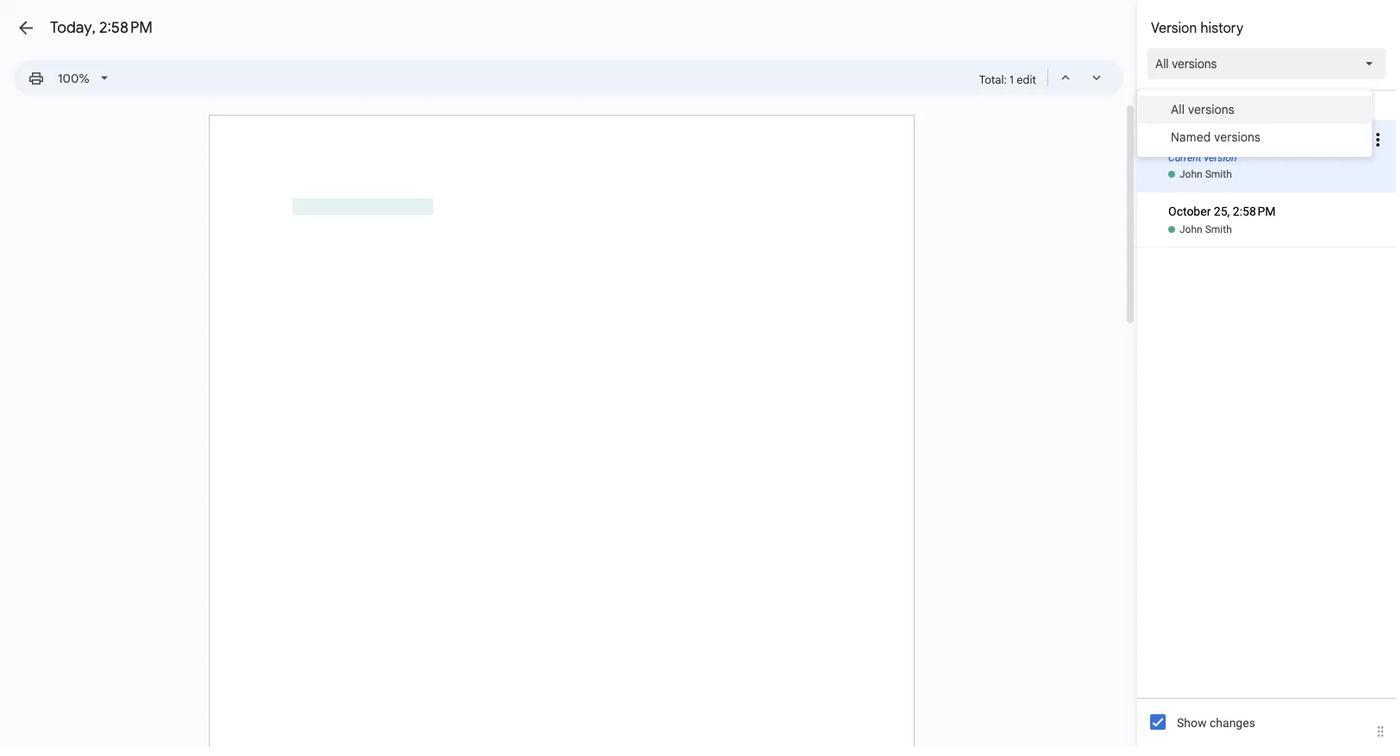 Task type: locate. For each thing, give the bounding box(es) containing it.
0 horizontal spatial all
[[1155, 56, 1169, 71]]

1 smith from the top
[[1205, 168, 1232, 180]]

versions up named versions
[[1188, 102, 1235, 117]]

menu inside today, 2:58 pm application
[[1137, 90, 1372, 157]]

1 john smith from the top
[[1180, 168, 1232, 180]]

0 vertical spatial versions
[[1172, 56, 1217, 71]]

version
[[1151, 19, 1197, 36]]

0 vertical spatial smith
[[1205, 168, 1232, 180]]

all
[[1155, 56, 1169, 71], [1171, 102, 1185, 117]]

1 john from the top
[[1180, 168, 1203, 180]]

2 smith from the top
[[1205, 223, 1232, 236]]

version history section
[[1137, 0, 1396, 747]]

1 vertical spatial smith
[[1205, 223, 1232, 236]]

menu containing all versions
[[1137, 90, 1372, 157]]

all down version
[[1155, 56, 1169, 71]]

versions up version
[[1214, 129, 1261, 145]]

1 vertical spatial all versions
[[1171, 102, 1235, 117]]

today
[[1153, 100, 1183, 110]]

history
[[1201, 19, 1244, 36]]

today, 2:58 pm application
[[0, 0, 1396, 747]]

1 vertical spatial john smith
[[1180, 223, 1232, 236]]

1 vertical spatial all
[[1171, 102, 1185, 117]]

all versions inside list box
[[1155, 56, 1217, 71]]

show changes
[[1177, 716, 1255, 730]]

versions inside option
[[1172, 56, 1217, 71]]

all versions up named
[[1171, 102, 1235, 117]]

0 vertical spatial all
[[1155, 56, 1169, 71]]

0 vertical spatial john
[[1180, 168, 1203, 180]]

versions
[[1172, 56, 1217, 71], [1188, 102, 1235, 117], [1214, 129, 1261, 145]]

version
[[1204, 152, 1237, 164]]

Zoom field
[[51, 66, 116, 92]]

today heading
[[1137, 91, 1396, 121]]

smith
[[1205, 168, 1232, 180], [1205, 223, 1232, 236]]

row group
[[1137, 91, 1396, 248]]

0 vertical spatial john smith
[[1180, 168, 1232, 180]]

named versions
[[1171, 129, 1261, 145]]

Show changes checkbox
[[1150, 714, 1166, 730]]

all versions down version history
[[1155, 56, 1217, 71]]

john
[[1180, 168, 1203, 180], [1180, 223, 1203, 236]]

changes
[[1210, 716, 1255, 730]]

all inside 'menu'
[[1171, 102, 1185, 117]]

1 horizontal spatial all
[[1171, 102, 1185, 117]]

cell
[[1137, 192, 1396, 223]]

1 vertical spatial john
[[1180, 223, 1203, 236]]

total: 1 edit heading
[[979, 69, 1036, 90]]

edit
[[1017, 72, 1036, 86]]

row group containing current version
[[1137, 91, 1396, 248]]

menu
[[1137, 90, 1372, 157]]

current version
[[1168, 152, 1237, 164]]

john smith
[[1180, 168, 1232, 180], [1180, 223, 1232, 236]]

all up named
[[1171, 102, 1185, 117]]

total: 1 edit
[[979, 72, 1036, 86]]

1
[[1010, 72, 1014, 86]]

versions down version history
[[1172, 56, 1217, 71]]

0 vertical spatial all versions
[[1155, 56, 1217, 71]]

more actions image
[[1368, 109, 1388, 171]]

all versions
[[1155, 56, 1217, 71], [1171, 102, 1235, 117]]

Name this version text field
[[1166, 129, 1365, 151]]



Task type: describe. For each thing, give the bounding box(es) containing it.
all versions list box
[[1137, 48, 1396, 90]]

version history
[[1151, 19, 1244, 36]]

today,
[[50, 18, 96, 37]]

2:58 pm
[[99, 18, 153, 37]]

2 john from the top
[[1180, 223, 1203, 236]]

current version cell
[[1137, 109, 1396, 171]]

1 vertical spatial versions
[[1188, 102, 1235, 117]]

2 john smith from the top
[[1180, 223, 1232, 236]]

main toolbar
[[21, 65, 116, 92]]

current
[[1168, 152, 1202, 164]]

mode and view toolbar
[[979, 60, 1113, 95]]

all versions option
[[1155, 55, 1217, 72]]

show
[[1177, 716, 1207, 730]]

2 vertical spatial versions
[[1214, 129, 1261, 145]]

total:
[[979, 72, 1007, 86]]

row group inside today, 2:58 pm application
[[1137, 91, 1396, 248]]

menu bar banner
[[0, 0, 1396, 103]]

all inside all versions option
[[1155, 56, 1169, 71]]

all versions inside 'menu'
[[1171, 102, 1235, 117]]

Zoom text field
[[53, 66, 95, 91]]

today, 2:58 pm
[[50, 18, 153, 37]]

cell inside today, 2:58 pm application
[[1137, 192, 1396, 223]]

named
[[1171, 129, 1211, 145]]



Task type: vqa. For each thing, say whether or not it's contained in the screenshot.
history
yes



